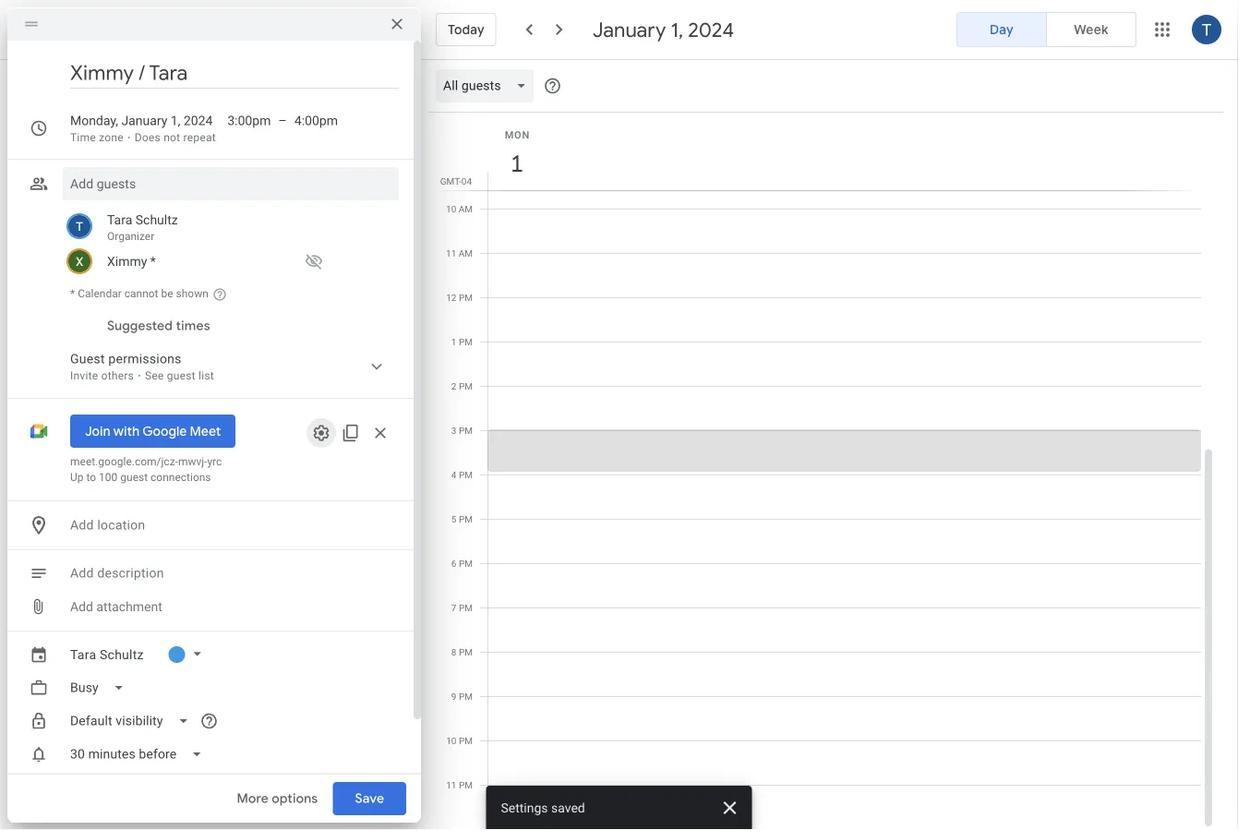 Task type: vqa. For each thing, say whether or not it's contained in the screenshot.
second ADD from the top
yes



Task type: describe. For each thing, give the bounding box(es) containing it.
add attachment button
[[63, 590, 170, 624]]

see guest list
[[145, 370, 214, 382]]

suggested
[[107, 318, 173, 334]]

10 for 10 pm
[[446, 735, 457, 746]]

guest inside meet.google.com/jcz-mwvj-yrc up to 100 guest connections
[[120, 471, 148, 484]]

zone
[[99, 131, 124, 144]]

tara for tara schultz organizer
[[107, 212, 132, 227]]

3
[[452, 425, 457, 436]]

guests invited to this event. tree
[[63, 208, 399, 276]]

3:00pm
[[228, 113, 271, 128]]

show schedule of ximmy image
[[299, 247, 329, 276]]

with
[[113, 423, 140, 440]]

to element
[[278, 112, 287, 130]]

meet.google.com/jcz-
[[70, 455, 178, 468]]

join with google meet link
[[70, 415, 236, 448]]

mwvj-
[[178, 455, 207, 468]]

am for 10 am
[[459, 203, 473, 214]]

monday,
[[70, 113, 118, 128]]

suggested times
[[107, 318, 210, 334]]

description
[[97, 566, 164, 581]]

100
[[99, 471, 118, 484]]

8
[[452, 647, 457, 658]]

1 grid
[[429, 113, 1217, 830]]

0 horizontal spatial january
[[121, 113, 168, 128]]

4 pm
[[452, 469, 473, 480]]

11 pm
[[446, 780, 473, 791]]

add description
[[70, 566, 164, 581]]

0 horizontal spatial 1,
[[171, 113, 181, 128]]

repeat
[[183, 131, 216, 144]]

7
[[452, 602, 457, 613]]

schultz for tara schultz organizer
[[136, 212, 178, 227]]

2
[[452, 381, 457, 392]]

week
[[1075, 21, 1109, 38]]

–
[[278, 113, 287, 128]]

Guests text field
[[70, 167, 392, 200]]

shown
[[176, 287, 209, 300]]

google
[[142, 423, 187, 440]]

time
[[70, 131, 96, 144]]

saved
[[552, 800, 585, 816]]

add attachment
[[70, 599, 162, 615]]

3 pm
[[452, 425, 473, 436]]

not
[[164, 131, 180, 144]]

tara schultz, organizer tree item
[[63, 208, 399, 247]]

day
[[990, 21, 1014, 38]]

Week radio
[[1047, 12, 1137, 47]]

11 for 11 pm
[[446, 780, 457, 791]]

am for 11 am
[[459, 248, 473, 259]]

tara schultz
[[70, 647, 144, 662]]

pm for 1 pm
[[459, 336, 473, 347]]

tara schultz organizer
[[107, 212, 178, 243]]

permissions
[[108, 352, 182, 367]]

pm for 3 pm
[[459, 425, 473, 436]]

8 pm
[[452, 647, 473, 658]]

join
[[85, 423, 110, 440]]

to
[[86, 471, 96, 484]]

add for add description
[[70, 566, 94, 581]]

12
[[446, 292, 457, 303]]

pm for 4 pm
[[459, 469, 473, 480]]

cannot
[[124, 287, 158, 300]]

schultz for tara schultz
[[100, 647, 144, 662]]

settings saved
[[501, 800, 585, 816]]

9
[[452, 691, 457, 702]]

Add title text field
[[70, 59, 399, 87]]

yrc
[[207, 455, 222, 468]]

pm for 9 pm
[[459, 691, 473, 702]]

attachment
[[96, 599, 162, 615]]

pm for 8 pm
[[459, 647, 473, 658]]

guest permissions
[[70, 352, 182, 367]]

5
[[452, 514, 457, 525]]

add for add location
[[70, 518, 94, 533]]

11 for 11 am
[[446, 248, 457, 259]]

today
[[448, 21, 485, 38]]

pm for 7 pm
[[459, 602, 473, 613]]

3:00pm – 4:00pm
[[228, 113, 338, 128]]



Task type: locate. For each thing, give the bounding box(es) containing it.
pm for 5 pm
[[459, 514, 473, 525]]

see
[[145, 370, 164, 382]]

4
[[452, 469, 457, 480]]

calendar
[[78, 287, 122, 300]]

1 pm from the top
[[459, 292, 473, 303]]

6
[[452, 558, 457, 569]]

2 pm
[[452, 381, 473, 392]]

1 horizontal spatial tara
[[107, 212, 132, 227]]

7 pm from the top
[[459, 558, 473, 569]]

1 horizontal spatial guest
[[167, 370, 196, 382]]

pm right the 3
[[459, 425, 473, 436]]

pm for 6 pm
[[459, 558, 473, 569]]

0 horizontal spatial *
[[70, 287, 75, 300]]

0 vertical spatial schultz
[[136, 212, 178, 227]]

ximmy tree item
[[63, 247, 399, 276]]

8 pm from the top
[[459, 602, 473, 613]]

1 am from the top
[[459, 203, 473, 214]]

suggested times button
[[100, 309, 218, 343]]

mon
[[505, 129, 530, 140]]

* right ximmy
[[150, 254, 156, 269]]

january 1, 2024
[[593, 17, 735, 42]]

time zone
[[70, 131, 124, 144]]

connections
[[151, 471, 211, 484]]

pm right 7
[[459, 602, 473, 613]]

11 up 12
[[446, 248, 457, 259]]

4:00pm
[[295, 113, 338, 128]]

1
[[510, 148, 523, 179], [452, 336, 457, 347]]

1 10 from the top
[[446, 203, 457, 214]]

option group containing day
[[957, 12, 1137, 47]]

pm right 6
[[459, 558, 473, 569]]

* inside ximmy tree item
[[150, 254, 156, 269]]

today button
[[436, 7, 497, 52]]

invite
[[70, 370, 98, 382]]

1 horizontal spatial 1
[[510, 148, 523, 179]]

3 add from the top
[[70, 599, 93, 615]]

1 11 from the top
[[446, 248, 457, 259]]

pm right 2
[[459, 381, 473, 392]]

pm right 8
[[459, 647, 473, 658]]

11 down "10 pm"
[[446, 780, 457, 791]]

ximmy *
[[107, 254, 156, 269]]

am up the 12 pm
[[459, 248, 473, 259]]

does not repeat
[[135, 131, 216, 144]]

add for add attachment
[[70, 599, 93, 615]]

4 pm from the top
[[459, 425, 473, 436]]

guest
[[70, 352, 105, 367]]

add up the add attachment
[[70, 566, 94, 581]]

11 pm from the top
[[459, 735, 473, 746]]

5 pm
[[452, 514, 473, 525]]

1 inside mon 1
[[510, 148, 523, 179]]

be
[[161, 287, 173, 300]]

1 vertical spatial 10
[[446, 735, 457, 746]]

0 vertical spatial am
[[459, 203, 473, 214]]

monday, january 1, 2024
[[70, 113, 213, 128]]

1 vertical spatial tara
[[70, 647, 96, 662]]

guest
[[167, 370, 196, 382], [120, 471, 148, 484]]

pm up the 2 pm in the left top of the page
[[459, 336, 473, 347]]

location
[[97, 518, 145, 533]]

pm down "10 pm"
[[459, 780, 473, 791]]

add inside add attachment "button"
[[70, 599, 93, 615]]

times
[[176, 318, 210, 334]]

1 vertical spatial january
[[121, 113, 168, 128]]

1 horizontal spatial 1,
[[671, 17, 684, 42]]

tara up organizer
[[107, 212, 132, 227]]

12 pm
[[446, 292, 473, 303]]

1 vertical spatial add
[[70, 566, 94, 581]]

invite others
[[70, 370, 134, 382]]

1 vertical spatial 11
[[446, 780, 457, 791]]

1 add from the top
[[70, 518, 94, 533]]

10 pm from the top
[[459, 691, 473, 702]]

add description button
[[63, 557, 399, 590]]

0 vertical spatial 2024
[[688, 17, 735, 42]]

meet
[[190, 423, 221, 440]]

Day radio
[[957, 12, 1048, 47]]

1 vertical spatial am
[[459, 248, 473, 259]]

2 10 from the top
[[446, 735, 457, 746]]

1 horizontal spatial *
[[150, 254, 156, 269]]

1 column header
[[488, 113, 1202, 190]]

9 pm from the top
[[459, 647, 473, 658]]

1 vertical spatial guest
[[120, 471, 148, 484]]

schultz inside tara schultz organizer
[[136, 212, 178, 227]]

3 pm from the top
[[459, 381, 473, 392]]

10 down "gmt-"
[[446, 203, 457, 214]]

1 horizontal spatial january
[[593, 17, 666, 42]]

1 vertical spatial 1
[[452, 336, 457, 347]]

add left attachment
[[70, 599, 93, 615]]

mon 1
[[505, 129, 530, 179]]

1 vertical spatial *
[[70, 287, 75, 300]]

am
[[459, 203, 473, 214], [459, 248, 473, 259]]

does
[[135, 131, 161, 144]]

1,
[[671, 17, 684, 42], [171, 113, 181, 128]]

pm for 10 pm
[[459, 735, 473, 746]]

6 pm from the top
[[459, 514, 473, 525]]

0 vertical spatial tara
[[107, 212, 132, 227]]

am down the 04
[[459, 203, 473, 214]]

tara
[[107, 212, 132, 227], [70, 647, 96, 662]]

pm
[[459, 292, 473, 303], [459, 336, 473, 347], [459, 381, 473, 392], [459, 425, 473, 436], [459, 469, 473, 480], [459, 514, 473, 525], [459, 558, 473, 569], [459, 602, 473, 613], [459, 647, 473, 658], [459, 691, 473, 702], [459, 735, 473, 746], [459, 780, 473, 791]]

join with google meet
[[85, 423, 221, 440]]

pm right 12
[[459, 292, 473, 303]]

04
[[462, 176, 472, 187]]

0 horizontal spatial tara
[[70, 647, 96, 662]]

up
[[70, 471, 84, 484]]

option group
[[957, 12, 1137, 47]]

pm right 5
[[459, 514, 473, 525]]

add location
[[70, 518, 145, 533]]

0 vertical spatial 10
[[446, 203, 457, 214]]

ximmy
[[107, 254, 147, 269]]

pm for 2 pm
[[459, 381, 473, 392]]

pm right 4
[[459, 469, 473, 480]]

2 vertical spatial add
[[70, 599, 93, 615]]

1 vertical spatial schultz
[[100, 647, 144, 662]]

10
[[446, 203, 457, 214], [446, 735, 457, 746]]

0 horizontal spatial 1
[[452, 336, 457, 347]]

pm down 9 pm
[[459, 735, 473, 746]]

add
[[70, 518, 94, 533], [70, 566, 94, 581], [70, 599, 93, 615]]

meet.google.com/jcz-mwvj-yrc up to 100 guest connections
[[70, 455, 222, 484]]

tara for tara schultz
[[70, 647, 96, 662]]

1 horizontal spatial 2024
[[688, 17, 735, 42]]

tara inside tara schultz organizer
[[107, 212, 132, 227]]

january
[[593, 17, 666, 42], [121, 113, 168, 128]]

schultz down add attachment "button"
[[100, 647, 144, 662]]

1 pm
[[452, 336, 473, 347]]

10 pm
[[446, 735, 473, 746]]

1 vertical spatial 2024
[[184, 113, 213, 128]]

1 vertical spatial 1,
[[171, 113, 181, 128]]

* calendar cannot be shown
[[70, 287, 209, 300]]

add left the location
[[70, 518, 94, 533]]

list
[[199, 370, 214, 382]]

2024
[[688, 17, 735, 42], [184, 113, 213, 128]]

organizer
[[107, 230, 155, 243]]

11 am
[[446, 248, 473, 259]]

0 vertical spatial 1,
[[671, 17, 684, 42]]

5 pm from the top
[[459, 469, 473, 480]]

0 vertical spatial 1
[[510, 148, 523, 179]]

add location button
[[63, 509, 399, 542]]

2 11 from the top
[[446, 780, 457, 791]]

0 vertical spatial add
[[70, 518, 94, 533]]

pm for 12 pm
[[459, 292, 473, 303]]

*
[[150, 254, 156, 269], [70, 287, 75, 300]]

* left calendar
[[70, 287, 75, 300]]

add inside 'add description' dropdown button
[[70, 566, 94, 581]]

schultz up organizer
[[136, 212, 178, 227]]

0 vertical spatial january
[[593, 17, 666, 42]]

guest down meet.google.com/jcz-
[[120, 471, 148, 484]]

2 am from the top
[[459, 248, 473, 259]]

1 up 2
[[452, 336, 457, 347]]

add notification image
[[63, 768, 169, 812]]

0 vertical spatial *
[[150, 254, 156, 269]]

6 pm
[[452, 558, 473, 569]]

0 vertical spatial 11
[[446, 248, 457, 259]]

9 pm
[[452, 691, 473, 702]]

10 down the 9
[[446, 735, 457, 746]]

guest left list
[[167, 370, 196, 382]]

tara down add attachment "button"
[[70, 647, 96, 662]]

2 add from the top
[[70, 566, 94, 581]]

10 am
[[446, 203, 473, 214]]

10 for 10 am
[[446, 203, 457, 214]]

monday, january 1 element
[[496, 142, 539, 185]]

gmt-04
[[440, 176, 472, 187]]

None field
[[436, 69, 542, 103], [63, 672, 139, 705], [63, 705, 204, 738], [63, 738, 217, 771], [436, 69, 542, 103], [63, 672, 139, 705], [63, 705, 204, 738], [63, 738, 217, 771]]

0 vertical spatial guest
[[167, 370, 196, 382]]

add inside add location dropdown button
[[70, 518, 94, 533]]

pm right the 9
[[459, 691, 473, 702]]

settings
[[501, 800, 548, 816]]

1 down mon
[[510, 148, 523, 179]]

0 horizontal spatial guest
[[120, 471, 148, 484]]

7 pm
[[452, 602, 473, 613]]

0 horizontal spatial 2024
[[184, 113, 213, 128]]

2 pm from the top
[[459, 336, 473, 347]]

schultz
[[136, 212, 178, 227], [100, 647, 144, 662]]

pm for 11 pm
[[459, 780, 473, 791]]

12 pm from the top
[[459, 780, 473, 791]]

gmt-
[[440, 176, 462, 187]]

others
[[101, 370, 134, 382]]



